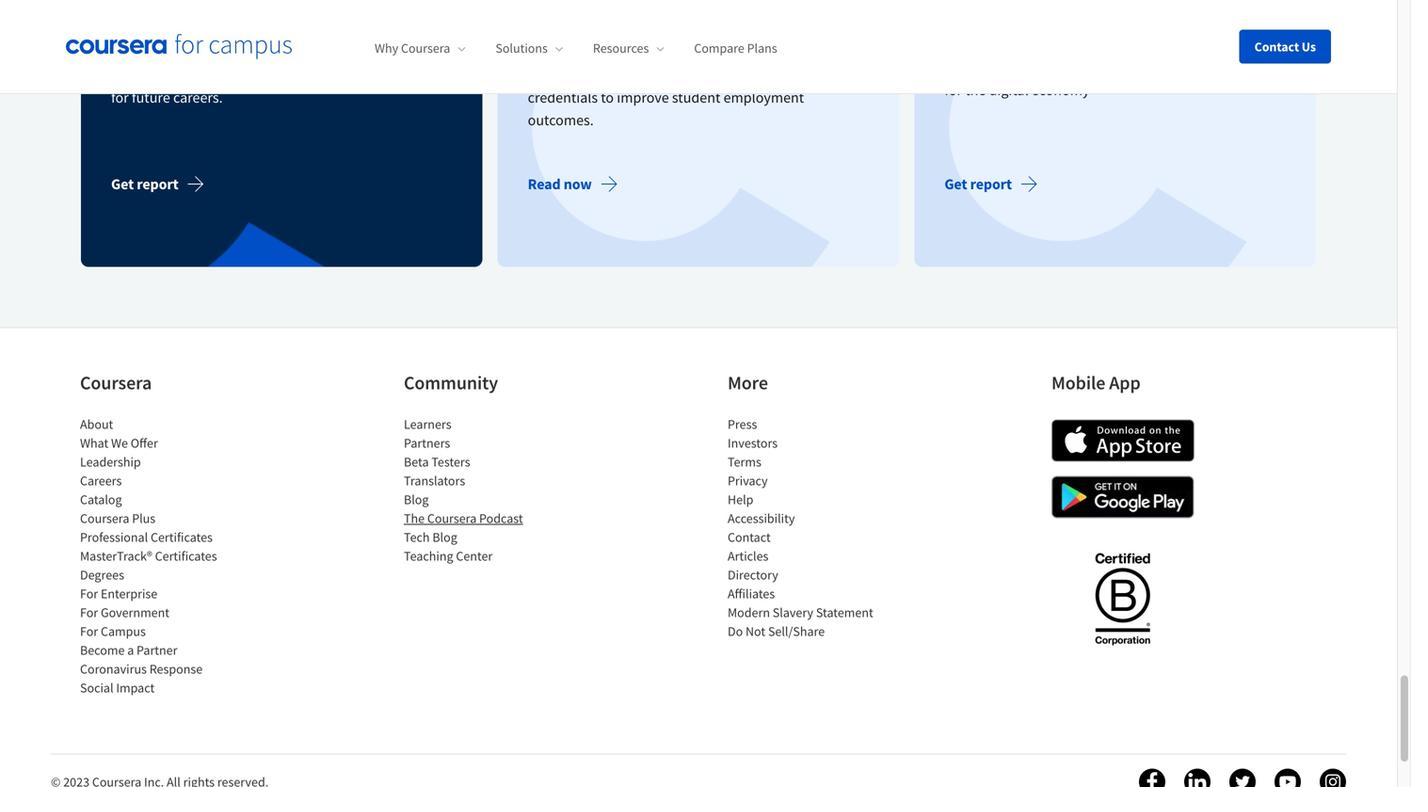Task type: describe. For each thing, give the bounding box(es) containing it.
digital
[[989, 80, 1029, 99]]

coursera instagram image
[[1320, 769, 1346, 787]]

press investors terms privacy help accessibility contact articles directory affiliates modern slavery statement do not sell/share
[[728, 416, 874, 640]]

coursera facebook image
[[1139, 769, 1166, 787]]

the for the professional certificates playbook:
[[528, 0, 576, 22]]

careers
[[80, 472, 122, 489]]

how
[[566, 65, 594, 84]]

using
[[695, 65, 729, 84]]

are
[[672, 65, 692, 84]]

why
[[375, 40, 398, 57]]

degrees link
[[80, 566, 124, 583]]

careers link
[[80, 472, 122, 489]]

insights
[[1202, 35, 1251, 54]]

build a job-relevant curriculum with skill insights drawn from 124m+ learners to prepare your students for the digital economy
[[945, 35, 1273, 99]]

the inside learners partners beta testers translators blog the coursera podcast tech blog teaching center
[[404, 510, 425, 527]]

contact link
[[728, 529, 771, 545]]

coronavirus
[[80, 660, 147, 677]]

with
[[1143, 35, 1171, 54]]

leadership
[[80, 453, 141, 470]]

affiliates link
[[728, 585, 775, 602]]

press link
[[728, 416, 757, 432]]

learn how universities are using industry micro- credentials to improve student employment outcomes.
[[528, 65, 828, 129]]

from
[[988, 58, 1018, 77]]

skills
[[219, 0, 288, 22]]

accessibility link
[[728, 510, 795, 527]]

do not sell/share link
[[728, 623, 825, 640]]

coursera inside learners partners beta testers translators blog the coursera podcast tech blog teaching center
[[427, 510, 477, 527]]

sell/share
[[768, 623, 825, 640]]

solutions
[[496, 40, 548, 57]]

partners
[[404, 434, 450, 451]]

mastertrack® certificates link
[[80, 547, 217, 564]]

download on the app store image
[[1052, 419, 1195, 462]]

logo of certified b corporation image
[[1084, 542, 1161, 655]]

get it on google play image
[[1052, 476, 1195, 518]]

community
[[404, 371, 498, 394]]

uncover the fastest-growing skills to prepare students for future careers.
[[111, 65, 447, 107]]

degrees
[[80, 566, 124, 583]]

read now
[[528, 174, 592, 193]]

accessibility
[[728, 510, 795, 527]]

list for coursera
[[80, 415, 240, 697]]

report
[[111, 14, 199, 52]]

why coursera link
[[375, 40, 465, 57]]

get for uncover the fastest-growing skills to prepare students for future careers.
[[111, 174, 134, 193]]

terms link
[[728, 453, 762, 470]]

center
[[456, 547, 493, 564]]

curriculum
[[1071, 35, 1140, 54]]

a inside about what we offer leadership careers catalog coursera plus professional certificates mastertrack® certificates degrees for enterprise for government for campus become a partner coronavirus response social impact
[[127, 641, 134, 658]]

employment
[[724, 88, 804, 107]]

build
[[945, 35, 978, 54]]

learners partners beta testers translators blog the coursera podcast tech blog teaching center
[[404, 416, 523, 564]]

coursera for campus image
[[66, 34, 292, 60]]

investors link
[[728, 434, 778, 451]]

modern slavery statement link
[[728, 604, 874, 621]]

your
[[1187, 58, 1216, 77]]

articles link
[[728, 547, 769, 564]]

become
[[80, 641, 125, 658]]

for inside uncover the fastest-growing skills to prepare students for future careers.
[[111, 88, 129, 107]]

the for the job skills of 2024 report
[[111, 0, 159, 22]]

us
[[1302, 38, 1316, 55]]

certificates inside the professional certificates playbook:
[[528, 14, 674, 52]]

credentials
[[528, 88, 598, 107]]

prepare inside uncover the fastest-growing skills to prepare students for future careers.
[[340, 65, 390, 84]]

economy
[[1032, 80, 1090, 99]]

about what we offer leadership careers catalog coursera plus professional certificates mastertrack® certificates degrees for enterprise for government for campus become a partner coronavirus response social impact
[[80, 416, 217, 696]]

coursera linkedin image
[[1185, 769, 1211, 787]]

about
[[80, 416, 113, 432]]

slavery
[[773, 604, 814, 621]]

directory
[[728, 566, 779, 583]]

government
[[101, 604, 170, 621]]

skills
[[290, 65, 321, 84]]

learners
[[404, 416, 452, 432]]

1 vertical spatial certificates
[[151, 529, 213, 545]]

professional inside about what we offer leadership careers catalog coursera plus professional certificates mastertrack® certificates degrees for enterprise for government for campus become a partner coronavirus response social impact
[[80, 529, 148, 545]]

get report for build a job-relevant curriculum with skill insights drawn from 124m+ learners to prepare your students for the digital economy
[[945, 174, 1012, 193]]

about link
[[80, 416, 113, 432]]

enterprise
[[101, 585, 157, 602]]

0 horizontal spatial blog
[[404, 491, 429, 508]]

mobile
[[1052, 371, 1106, 394]]

beta
[[404, 453, 429, 470]]

help link
[[728, 491, 754, 508]]

job
[[165, 0, 213, 22]]

relevant
[[1016, 35, 1068, 54]]

2 for from the top
[[80, 604, 98, 621]]

3 for from the top
[[80, 623, 98, 640]]

leadership link
[[80, 453, 141, 470]]

list for more
[[728, 415, 888, 641]]

playbook:
[[680, 14, 810, 52]]

the professional certificates playbook:
[[528, 0, 810, 52]]

solutions link
[[496, 40, 563, 57]]

the inside the build a job-relevant curriculum with skill insights drawn from 124m+ learners to prepare your students for the digital economy
[[965, 80, 986, 99]]

get report button for from
[[945, 161, 1054, 206]]

tech
[[404, 529, 430, 545]]

contact us
[[1255, 38, 1316, 55]]

improve
[[617, 88, 669, 107]]



Task type: locate. For each thing, give the bounding box(es) containing it.
the inside the job skills of 2024 report
[[111, 0, 159, 22]]

modern
[[728, 604, 770, 621]]

contact inside button
[[1255, 38, 1299, 55]]

prepare down with
[[1135, 58, 1184, 77]]

0 vertical spatial for
[[80, 585, 98, 602]]

0 horizontal spatial to
[[324, 65, 337, 84]]

list for community
[[404, 415, 564, 565]]

social
[[80, 679, 113, 696]]

certificates up how
[[528, 14, 674, 52]]

a
[[981, 35, 988, 54], [127, 641, 134, 658]]

prepare down why
[[340, 65, 390, 84]]

1 get report from the left
[[111, 174, 179, 193]]

2024
[[326, 0, 387, 22]]

0 vertical spatial contact
[[1255, 38, 1299, 55]]

students
[[1219, 58, 1273, 77], [393, 65, 447, 84]]

list containing press
[[728, 415, 888, 641]]

learn
[[528, 65, 563, 84]]

0 vertical spatial professional
[[582, 0, 741, 22]]

1 list from the left
[[80, 415, 240, 697]]

1 horizontal spatial contact
[[1255, 38, 1299, 55]]

micro-
[[787, 65, 828, 84]]

get report button for future
[[111, 161, 220, 206]]

2 report from the left
[[970, 174, 1012, 193]]

for inside the build a job-relevant curriculum with skill insights drawn from 124m+ learners to prepare your students for the digital economy
[[945, 80, 962, 99]]

students down insights
[[1219, 58, 1273, 77]]

1 for from the top
[[80, 585, 98, 602]]

1 get report button from the left
[[111, 161, 220, 206]]

professional inside the professional certificates playbook:
[[582, 0, 741, 22]]

terms
[[728, 453, 762, 470]]

offer
[[131, 434, 158, 451]]

for down drawn
[[945, 80, 962, 99]]

2 vertical spatial certificates
[[155, 547, 217, 564]]

2 get report from the left
[[945, 174, 1012, 193]]

0 horizontal spatial get report button
[[111, 161, 220, 206]]

the down blog link
[[404, 510, 425, 527]]

3 list from the left
[[728, 415, 888, 641]]

blog down translators link
[[404, 491, 429, 508]]

privacy
[[728, 472, 768, 489]]

1 horizontal spatial a
[[981, 35, 988, 54]]

1 vertical spatial for
[[80, 604, 98, 621]]

the left job at the top of page
[[111, 0, 159, 22]]

fastest-
[[190, 65, 236, 84]]

blog
[[404, 491, 429, 508], [432, 529, 457, 545]]

coursera twitter image
[[1230, 769, 1256, 787]]

learners
[[1065, 58, 1116, 77]]

students inside uncover the fastest-growing skills to prepare students for future careers.
[[393, 65, 447, 84]]

0 vertical spatial blog
[[404, 491, 429, 508]]

compare plans link
[[694, 40, 777, 57]]

teaching
[[404, 547, 453, 564]]

translators link
[[404, 472, 465, 489]]

a left job-
[[981, 35, 988, 54]]

not
[[746, 623, 766, 640]]

the down coursera for campus image on the top left
[[166, 65, 187, 84]]

0 horizontal spatial the
[[111, 0, 159, 22]]

1 vertical spatial contact
[[728, 529, 771, 545]]

to inside uncover the fastest-growing skills to prepare students for future careers.
[[324, 65, 337, 84]]

plus
[[132, 510, 156, 527]]

for
[[80, 585, 98, 602], [80, 604, 98, 621], [80, 623, 98, 640]]

industry
[[732, 65, 784, 84]]

0 horizontal spatial students
[[393, 65, 447, 84]]

coursera inside about what we offer leadership careers catalog coursera plus professional certificates mastertrack® certificates degrees for enterprise for government for campus become a partner coronavirus response social impact
[[80, 510, 129, 527]]

job-
[[991, 35, 1016, 54]]

mobile app
[[1052, 371, 1141, 394]]

1 horizontal spatial get report
[[945, 174, 1012, 193]]

list
[[80, 415, 240, 697], [404, 415, 564, 565], [728, 415, 888, 641]]

resources link
[[593, 40, 664, 57]]

0 horizontal spatial get
[[111, 174, 134, 193]]

for government link
[[80, 604, 170, 621]]

2 vertical spatial for
[[80, 623, 98, 640]]

1 horizontal spatial get report button
[[945, 161, 1054, 206]]

professional certificates link
[[80, 529, 213, 545]]

0 horizontal spatial get report
[[111, 174, 179, 193]]

coursera up about link
[[80, 371, 152, 394]]

1 vertical spatial a
[[127, 641, 134, 658]]

resources
[[593, 40, 649, 57]]

coursera down the catalog 'link'
[[80, 510, 129, 527]]

the down drawn
[[965, 80, 986, 99]]

2 list from the left
[[404, 415, 564, 565]]

1 horizontal spatial report
[[970, 174, 1012, 193]]

the inside uncover the fastest-growing skills to prepare students for future careers.
[[166, 65, 187, 84]]

for down uncover
[[111, 88, 129, 107]]

the inside the professional certificates playbook:
[[528, 0, 576, 22]]

careers.
[[173, 88, 223, 107]]

learners link
[[404, 416, 452, 432]]

teaching center link
[[404, 547, 493, 564]]

report for uncover the fastest-growing skills to prepare students for future careers.
[[137, 174, 179, 193]]

1 horizontal spatial students
[[1219, 58, 1273, 77]]

2 horizontal spatial list
[[728, 415, 888, 641]]

1 vertical spatial blog
[[432, 529, 457, 545]]

of
[[294, 0, 320, 22]]

compare plans
[[694, 40, 777, 57]]

coursera plus link
[[80, 510, 156, 527]]

1 report from the left
[[137, 174, 179, 193]]

student
[[672, 88, 721, 107]]

get report for uncover the fastest-growing skills to prepare students for future careers.
[[111, 174, 179, 193]]

1 horizontal spatial for
[[945, 80, 962, 99]]

the coursera podcast link
[[404, 510, 523, 527]]

skill
[[1174, 35, 1199, 54]]

0 horizontal spatial contact
[[728, 529, 771, 545]]

what we offer link
[[80, 434, 158, 451]]

testers
[[432, 453, 470, 470]]

students inside the build a job-relevant curriculum with skill insights drawn from 124m+ learners to prepare your students for the digital economy
[[1219, 58, 1273, 77]]

read
[[528, 174, 561, 193]]

students down why coursera link
[[393, 65, 447, 84]]

future
[[132, 88, 170, 107]]

get for build a job-relevant curriculum with skill insights drawn from 124m+ learners to prepare your students for the digital economy
[[945, 174, 967, 193]]

app
[[1109, 371, 1141, 394]]

contact left us
[[1255, 38, 1299, 55]]

catalog link
[[80, 491, 122, 508]]

0 horizontal spatial a
[[127, 641, 134, 658]]

drawn
[[945, 58, 985, 77]]

for campus link
[[80, 623, 146, 640]]

0 horizontal spatial report
[[137, 174, 179, 193]]

0 horizontal spatial prepare
[[340, 65, 390, 84]]

read now button
[[528, 161, 633, 206]]

professional
[[582, 0, 741, 22], [80, 529, 148, 545]]

to inside learn how universities are using industry micro- credentials to improve student employment outcomes.
[[601, 88, 614, 107]]

for up become
[[80, 623, 98, 640]]

tech blog link
[[404, 529, 457, 545]]

podcast
[[479, 510, 523, 527]]

get
[[111, 174, 134, 193], [945, 174, 967, 193]]

for down degrees link at the left of page
[[80, 585, 98, 602]]

0 horizontal spatial the
[[166, 65, 187, 84]]

0 horizontal spatial for
[[111, 88, 129, 107]]

0 horizontal spatial list
[[80, 415, 240, 697]]

plans
[[747, 40, 777, 57]]

get report
[[111, 174, 179, 193], [945, 174, 1012, 193]]

to right 'skills'
[[324, 65, 337, 84]]

to inside the build a job-relevant curriculum with skill insights drawn from 124m+ learners to prepare your students for the digital economy
[[1119, 58, 1132, 77]]

certificates down professional certificates link
[[155, 547, 217, 564]]

for
[[945, 80, 962, 99], [111, 88, 129, 107]]

0 horizontal spatial professional
[[80, 529, 148, 545]]

catalog
[[80, 491, 122, 508]]

contact up "articles" link
[[728, 529, 771, 545]]

universities
[[597, 65, 669, 84]]

campus
[[101, 623, 146, 640]]

mastertrack®
[[80, 547, 152, 564]]

coursera up the tech blog link
[[427, 510, 477, 527]]

124m+
[[1021, 58, 1062, 77]]

2 get report button from the left
[[945, 161, 1054, 206]]

certificates up the mastertrack® certificates link at the left of page
[[151, 529, 213, 545]]

1 horizontal spatial list
[[404, 415, 564, 565]]

prepare
[[1135, 58, 1184, 77], [340, 65, 390, 84]]

1 horizontal spatial to
[[601, 88, 614, 107]]

to
[[1119, 58, 1132, 77], [324, 65, 337, 84], [601, 88, 614, 107]]

statement
[[816, 604, 874, 621]]

prepare inside the build a job-relevant curriculum with skill insights drawn from 124m+ learners to prepare your students for the digital economy
[[1135, 58, 1184, 77]]

what
[[80, 434, 108, 451]]

a down campus
[[127, 641, 134, 658]]

compare
[[694, 40, 745, 57]]

1 horizontal spatial professional
[[582, 0, 741, 22]]

we
[[111, 434, 128, 451]]

list containing learners
[[404, 415, 564, 565]]

2 horizontal spatial the
[[528, 0, 576, 22]]

to down the curriculum
[[1119, 58, 1132, 77]]

the up solutions link
[[528, 0, 576, 22]]

1 horizontal spatial prepare
[[1135, 58, 1184, 77]]

1 horizontal spatial the
[[404, 510, 425, 527]]

1 get from the left
[[111, 174, 134, 193]]

now
[[564, 174, 592, 193]]

1 horizontal spatial blog
[[432, 529, 457, 545]]

report for build a job-relevant curriculum with skill insights drawn from 124m+ learners to prepare your students for the digital economy
[[970, 174, 1012, 193]]

list containing about
[[80, 415, 240, 697]]

0 vertical spatial a
[[981, 35, 988, 54]]

coronavirus response link
[[80, 660, 203, 677]]

contact inside press investors terms privacy help accessibility contact articles directory affiliates modern slavery statement do not sell/share
[[728, 529, 771, 545]]

1 vertical spatial professional
[[80, 529, 148, 545]]

1 horizontal spatial get
[[945, 174, 967, 193]]

a inside the build a job-relevant curriculum with skill insights drawn from 124m+ learners to prepare your students for the digital economy
[[981, 35, 988, 54]]

1 horizontal spatial the
[[965, 80, 986, 99]]

professional up resources link
[[582, 0, 741, 22]]

become a partner link
[[80, 641, 177, 658]]

for up for campus link
[[80, 604, 98, 621]]

0 vertical spatial certificates
[[528, 14, 674, 52]]

professional up "mastertrack®" at the left bottom of page
[[80, 529, 148, 545]]

coursera right why
[[401, 40, 450, 57]]

to down universities
[[601, 88, 614, 107]]

blog up teaching center link
[[432, 529, 457, 545]]

2 horizontal spatial to
[[1119, 58, 1132, 77]]

coursera youtube image
[[1275, 769, 1301, 787]]

impact
[[116, 679, 155, 696]]

response
[[149, 660, 203, 677]]

contact us button
[[1240, 30, 1331, 64]]

2 get from the left
[[945, 174, 967, 193]]

blog link
[[404, 491, 429, 508]]

press
[[728, 416, 757, 432]]



Task type: vqa. For each thing, say whether or not it's contained in the screenshot.
Playbook:
yes



